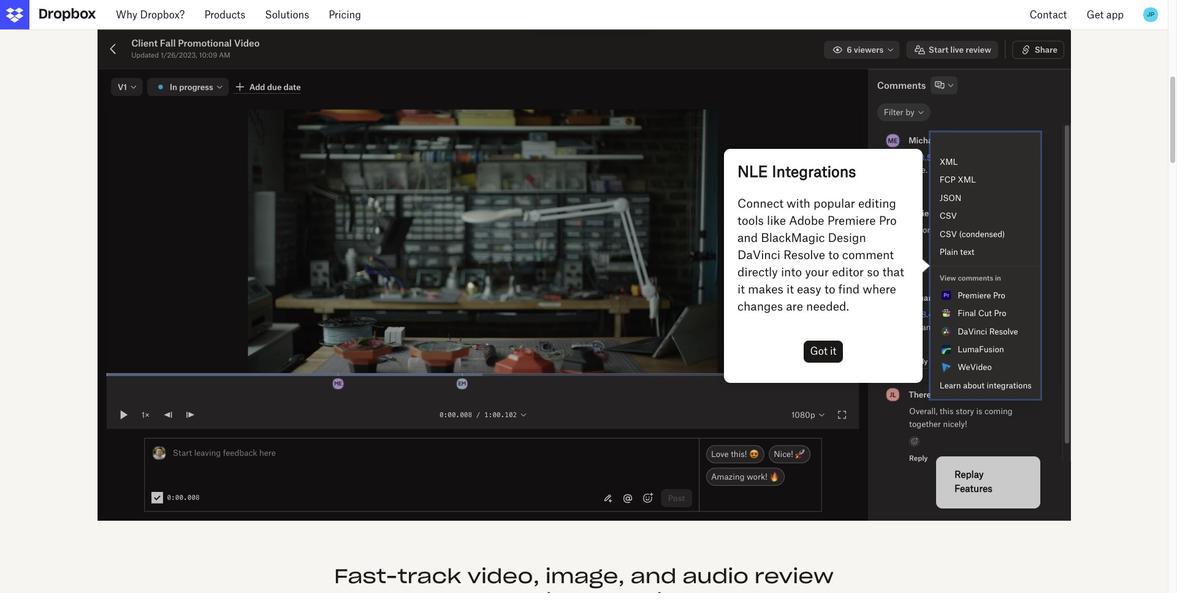 Task type: locate. For each thing, give the bounding box(es) containing it.
approval
[[558, 588, 662, 593]]

track
[[397, 564, 461, 589]]

products button
[[195, 0, 255, 29]]

and
[[631, 564, 677, 589], [506, 588, 552, 593]]

solutions
[[265, 9, 309, 21]]

get app
[[1087, 9, 1124, 21]]

jp
[[1147, 10, 1154, 18]]

why dropbox?
[[116, 9, 185, 21]]

why
[[116, 9, 137, 21]]

get app button
[[1077, 0, 1134, 29]]

solutions button
[[255, 0, 319, 29]]

fast-
[[334, 564, 397, 589]]

fast-track video, image, and audio review and approval
[[334, 564, 834, 593]]

dropbox?
[[140, 9, 185, 21]]

audio
[[682, 564, 749, 589]]



Task type: describe. For each thing, give the bounding box(es) containing it.
contact button
[[1020, 0, 1077, 29]]

review
[[755, 564, 834, 589]]

video,
[[467, 564, 540, 589]]

image,
[[545, 564, 625, 589]]

1 horizontal spatial and
[[631, 564, 677, 589]]

pricing
[[329, 9, 361, 21]]

get
[[1087, 9, 1104, 21]]

contact
[[1030, 9, 1067, 21]]

app
[[1106, 9, 1124, 21]]

0 horizontal spatial and
[[506, 588, 552, 593]]

why dropbox? button
[[106, 0, 195, 29]]

jp button
[[1141, 5, 1160, 25]]

products
[[204, 9, 245, 21]]

pricing link
[[319, 0, 371, 29]]



Task type: vqa. For each thing, say whether or not it's contained in the screenshot.
Folder name text field
no



